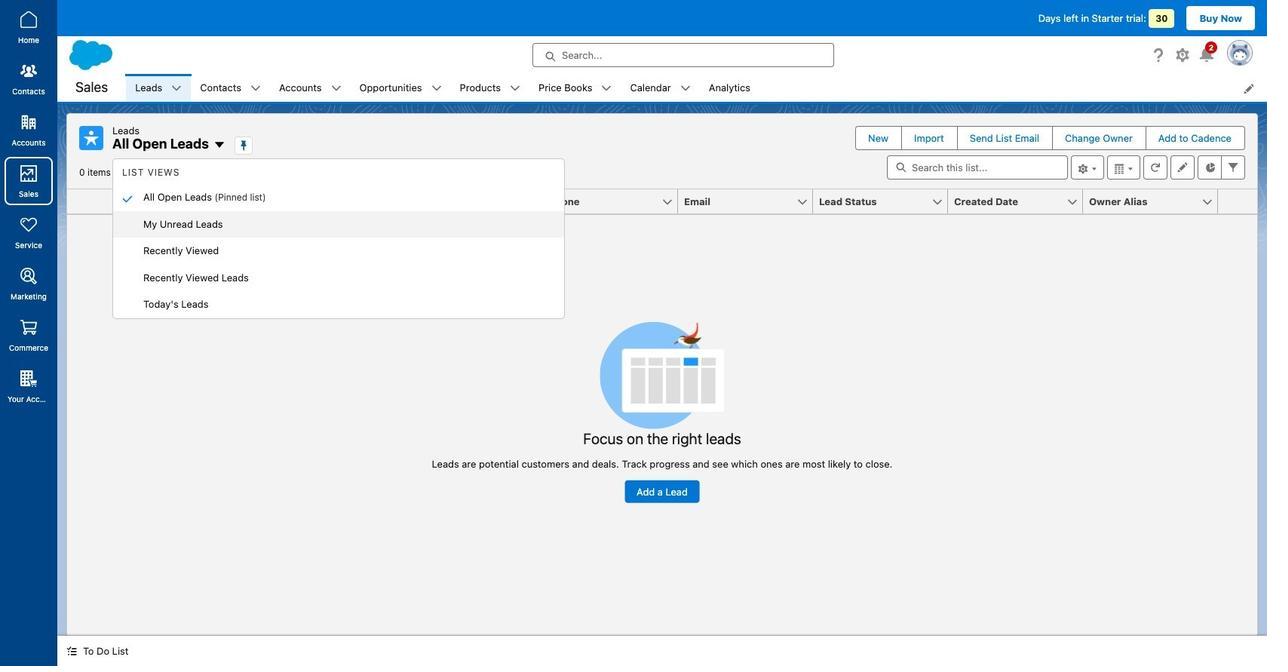 Task type: locate. For each thing, give the bounding box(es) containing it.
text default image inside all open leads|leads|list view element
[[213, 139, 226, 151]]

lead status element
[[813, 189, 958, 214]]

5 list item from the left
[[451, 74, 530, 102]]

6 list item from the left
[[530, 74, 621, 102]]

name element
[[137, 189, 282, 214]]

text default image for 5th list item from the left
[[510, 83, 521, 94]]

all open leads status
[[79, 167, 351, 178]]

text default image for sixth list item
[[602, 83, 612, 94]]

cell
[[112, 189, 137, 214]]

Search All Open Leads list view. search field
[[887, 155, 1069, 180]]

2 list item from the left
[[191, 74, 270, 102]]

cell inside all open leads|leads|list view element
[[112, 189, 137, 214]]

item number image
[[67, 189, 112, 214]]

list item
[[126, 74, 191, 102], [191, 74, 270, 102], [270, 74, 351, 102], [351, 74, 451, 102], [451, 74, 530, 102], [530, 74, 621, 102], [621, 74, 700, 102]]

1 text default image from the left
[[172, 83, 182, 94]]

2 text default image from the left
[[251, 83, 261, 94]]

action image
[[1219, 189, 1258, 214]]

text default image for 5th list item from the right
[[331, 83, 342, 94]]

7 list item from the left
[[621, 74, 700, 102]]

text default image
[[172, 83, 182, 94], [251, 83, 261, 94], [431, 83, 442, 94], [680, 83, 691, 94]]

list
[[126, 74, 1268, 102]]

status
[[432, 322, 893, 503]]

text default image
[[331, 83, 342, 94], [510, 83, 521, 94], [602, 83, 612, 94], [213, 139, 226, 151], [66, 646, 77, 657]]



Task type: describe. For each thing, give the bounding box(es) containing it.
action element
[[1219, 189, 1258, 214]]

4 text default image from the left
[[680, 83, 691, 94]]

phone element
[[543, 189, 687, 214]]

3 text default image from the left
[[431, 83, 442, 94]]

created date element
[[949, 189, 1093, 214]]

4 list item from the left
[[351, 74, 451, 102]]

1 list item from the left
[[126, 74, 191, 102]]

email element
[[678, 189, 823, 214]]

3 list item from the left
[[270, 74, 351, 102]]

all open leads|leads|list view element
[[66, 113, 1259, 636]]

leads | list views list box
[[113, 161, 564, 318]]

item number element
[[67, 189, 112, 214]]

owner alias element
[[1084, 189, 1228, 214]]

state/province element
[[408, 189, 552, 214]]

company element
[[273, 189, 417, 214]]



Task type: vqa. For each thing, say whether or not it's contained in the screenshot.
cell in All Open Leads|Leads|List View element
yes



